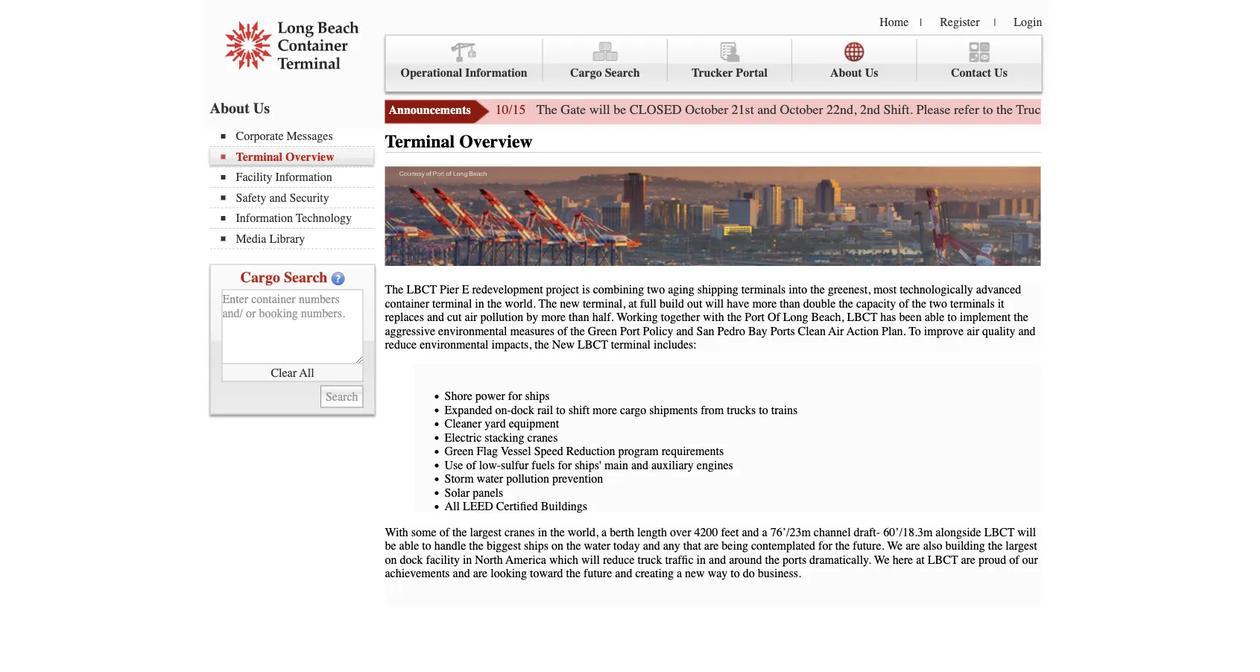 Task type: locate. For each thing, give the bounding box(es) containing it.
0 horizontal spatial reduce
[[385, 338, 417, 352]]

1 horizontal spatial than
[[780, 297, 800, 311]]

green up storm
[[445, 445, 474, 459]]

traffic
[[665, 553, 694, 567]]

environmental down 'e'
[[438, 324, 507, 338]]

prevention
[[552, 472, 603, 486]]

advanced
[[976, 283, 1021, 297]]

1 vertical spatial all
[[445, 500, 460, 514]]

the down 'buildings'
[[566, 539, 581, 553]]

us up corporate
[[253, 100, 270, 117]]

10/15
[[495, 102, 526, 117]]

all inside clear all button
[[299, 366, 314, 380]]

1 horizontal spatial new
[[685, 567, 705, 581]]

cargo
[[620, 403, 646, 417]]

0 vertical spatial be
[[614, 102, 626, 117]]

closed
[[630, 102, 682, 117]]

biggest
[[487, 539, 521, 553]]

menu bar containing corporate messages
[[210, 128, 381, 249]]

1 vertical spatial new
[[685, 567, 705, 581]]

program
[[618, 445, 659, 459]]

0 horizontal spatial cargo
[[240, 269, 280, 286]]

1 horizontal spatial be
[[614, 102, 626, 117]]

ships up equipment on the bottom left of page
[[525, 390, 550, 403]]

0 horizontal spatial two
[[647, 283, 665, 297]]

from
[[701, 403, 724, 417]]

0 vertical spatial pollution
[[480, 311, 523, 324]]

world,
[[568, 526, 599, 539]]

and right main
[[631, 459, 648, 472]]

the
[[997, 102, 1013, 117], [810, 283, 825, 297], [487, 297, 502, 311], [839, 297, 853, 311], [912, 297, 927, 311], [727, 311, 742, 324], [1014, 311, 1028, 324], [570, 324, 585, 338], [535, 338, 549, 352], [452, 526, 467, 539], [550, 526, 565, 539], [469, 539, 484, 553], [566, 539, 581, 553], [835, 539, 850, 553], [988, 539, 1003, 553], [765, 553, 780, 567], [566, 567, 581, 581]]

for right ports
[[818, 539, 832, 553]]

world.
[[505, 297, 536, 311]]

0 horizontal spatial green
[[445, 445, 474, 459]]

0 horizontal spatial at
[[629, 297, 637, 311]]

out
[[687, 297, 702, 311]]

0 horizontal spatial gate
[[561, 102, 586, 117]]

1 vertical spatial be
[[385, 539, 396, 553]]

0 horizontal spatial october
[[685, 102, 728, 117]]

water up future
[[584, 539, 611, 553]]

of right use
[[466, 459, 476, 472]]

policy
[[643, 324, 673, 338]]

october left 22nd, on the top of the page
[[780, 102, 823, 117]]

air right 'cut'
[[465, 311, 477, 324]]

new
[[560, 297, 580, 311], [685, 567, 705, 581]]

the down leed at the left of the page
[[452, 526, 467, 539]]

0 horizontal spatial terminal
[[236, 150, 283, 164]]

22nd,
[[827, 102, 857, 117]]

port
[[745, 311, 765, 324], [620, 324, 640, 338]]

us up 2nd
[[865, 66, 878, 80]]

building
[[945, 539, 985, 553]]

1 vertical spatial able
[[399, 539, 419, 553]]

corporate messages terminal overview facility information safety and security information technology media library
[[236, 129, 352, 246]]

0 vertical spatial at
[[629, 297, 637, 311]]

air
[[465, 311, 477, 324], [967, 324, 979, 338]]

1 vertical spatial pollution
[[506, 472, 549, 486]]

ships'
[[575, 459, 601, 472]]

and right the safety
[[269, 191, 287, 205]]

able
[[925, 311, 945, 324], [399, 539, 419, 553]]

to right rail
[[556, 403, 565, 417]]

the left truck
[[997, 102, 1013, 117]]

shore
[[445, 390, 472, 403]]

a left berth
[[602, 526, 607, 539]]

lbct down half.
[[578, 338, 608, 352]]

includes:
[[654, 338, 697, 352]]

green inside the lbct pier e redevelopment project is combining two aging shipping terminals into the greenest, most technologically advanced container terminal in the world. the new terminal, at full build out will have more than double the capacity of the two terminals it replaces and cut air pollution by more than half. working together with the port of long beach, lbct has been able to implement the aggressive environmental measures of the green port policy and san pedro bay ports clean air action plan. to improve air quality and reduce environmental impacts, the new lbct terminal includes:
[[588, 324, 617, 338]]

0 vertical spatial green
[[588, 324, 617, 338]]

information
[[465, 66, 528, 80], [275, 170, 332, 184], [236, 211, 293, 225]]

1 horizontal spatial water
[[584, 539, 611, 553]]

gate
[[561, 102, 586, 117], [1051, 102, 1076, 117]]

search down media library link
[[284, 269, 328, 286]]

be inside with some of the largest cranes in the world, a berth length over 4200 feet and a 76'/23m channel draft- 60'/18.3m alongside lbct will be able to handle the biggest ships on the water today and any that are being contemplated for the future. we are also building the largest on dock facility in north america which will reduce truck traffic in and around the ports dramatically. we here at lbct are proud of our achievements and are looking toward the future and creating a new way to do business.​
[[385, 539, 396, 553]]

terminal down the announcements
[[385, 132, 455, 152]]

and left the 'san' at the right of the page
[[676, 324, 694, 338]]

environmental
[[438, 324, 507, 338], [420, 338, 489, 352]]

new
[[552, 338, 575, 352]]

water inside with some of the largest cranes in the world, a berth length over 4200 feet and a 76'/23m channel draft- 60'/18.3m alongside lbct will be able to handle the biggest ships on the water today and any that are being contemplated for the future. we are also building the largest on dock facility in north america which will reduce truck traffic in and around the ports dramatically. we here at lbct are proud of our achievements and are looking toward the future and creating a new way to do business.​
[[584, 539, 611, 553]]

all inside shore power for ships expanded on-dock rail to shift more cargo shipments from trucks to trains cleaner yard equipment electric stacking cranes green flag vessel speed reduction program requirements use of low-sulfur fuels for ships' main and auxiliary engines storm water pollution prevention solar panels all leed certified buildings
[[445, 500, 460, 514]]

for right the fuels
[[558, 459, 572, 472]]

1 horizontal spatial reduce
[[603, 553, 635, 567]]

1 vertical spatial information
[[275, 170, 332, 184]]

1 vertical spatial reduce
[[603, 553, 635, 567]]

0 horizontal spatial |
[[920, 16, 922, 28]]

cranes down certified at the left
[[505, 526, 535, 539]]

on left world,
[[552, 539, 564, 553]]

the right handle
[[469, 539, 484, 553]]

0 vertical spatial water
[[477, 472, 503, 486]]

1 horizontal spatial more
[[593, 403, 617, 417]]

shift
[[568, 403, 590, 417]]

able right to
[[925, 311, 945, 324]]

on-
[[495, 403, 511, 417]]

0 vertical spatial about
[[830, 66, 862, 80]]

web
[[1116, 102, 1138, 117]]

1 vertical spatial about us
[[210, 100, 270, 117]]

reduce down 'replaces'
[[385, 338, 417, 352]]

terminal inside corporate messages terminal overview facility information safety and security information technology media library
[[236, 150, 283, 164]]

gate down 'cargo search' link
[[561, 102, 586, 117]]

will right the out
[[705, 297, 724, 311]]

port left policy
[[620, 324, 640, 338]]

2 gate from the left
[[1051, 102, 1076, 117]]

to inside the lbct pier e redevelopment project is combining two aging shipping terminals into the greenest, most technologically advanced container terminal in the world. the new terminal, at full build out will have more than double the capacity of the two terminals it replaces and cut air pollution by more than half. working together with the port of long beach, lbct has been able to implement the aggressive environmental measures of the green port policy and san pedro bay ports clean air action plan. to improve air quality and reduce environmental impacts, the new lbct terminal includes:
[[948, 311, 957, 324]]

being
[[722, 539, 748, 553]]

contact us
[[951, 66, 1008, 80]]

at right "here"
[[916, 553, 925, 567]]

new left the is
[[560, 297, 580, 311]]

the right by
[[539, 297, 557, 311]]

half.
[[592, 311, 614, 324]]

21st
[[732, 102, 754, 117]]

be left some
[[385, 539, 396, 553]]

menu bar
[[385, 35, 1042, 92], [210, 128, 381, 249]]

than
[[780, 297, 800, 311], [569, 311, 589, 324]]

combining
[[593, 283, 644, 297]]

information down the safety
[[236, 211, 293, 225]]

than up ports
[[780, 297, 800, 311]]

all left leed at the left of the page
[[445, 500, 460, 514]]

0 horizontal spatial search
[[284, 269, 328, 286]]

| left login
[[994, 16, 996, 28]]

panels
[[473, 486, 503, 500]]

1 horizontal spatial a
[[677, 567, 682, 581]]

cranes inside with some of the largest cranes in the world, a berth length over 4200 feet and a 76'/23m channel draft- 60'/18.3m alongside lbct will be able to handle the biggest ships on the water today and any that are being contemplated for the future. we are also building the largest on dock facility in north america which will reduce truck traffic in and around the ports dramatically. we here at lbct are proud of our achievements and are looking toward the future and creating a new way to do business.​
[[505, 526, 535, 539]]

terminals
[[741, 283, 786, 297], [950, 297, 995, 311]]

0 vertical spatial information
[[465, 66, 528, 80]]

handle
[[434, 539, 466, 553]]

pollution down redevelopment
[[480, 311, 523, 324]]

us right contact
[[994, 66, 1008, 80]]

0 vertical spatial reduce
[[385, 338, 417, 352]]

october left 21st
[[685, 102, 728, 117]]

impacts,
[[492, 338, 532, 352]]

1 vertical spatial green
[[445, 445, 474, 459]]

for right page
[[1170, 102, 1186, 117]]

1 vertical spatial cargo search
[[240, 269, 328, 286]]

cleaner
[[445, 417, 482, 431]]

0 vertical spatial about us
[[830, 66, 878, 80]]

port left "of"
[[745, 311, 765, 324]]

safety and security link
[[221, 191, 374, 205]]

2 horizontal spatial us
[[994, 66, 1008, 80]]

None submit
[[320, 386, 363, 408]]

environmental down 'cut'
[[420, 338, 489, 352]]

search up closed
[[605, 66, 640, 80]]

and down handle
[[453, 567, 470, 581]]

able up "achievements"
[[399, 539, 419, 553]]

0 vertical spatial menu bar
[[385, 35, 1042, 92]]

engines
[[697, 459, 733, 472]]

two up improve
[[930, 297, 947, 311]]

please
[[917, 102, 951, 117]]

1 vertical spatial cargo
[[240, 269, 280, 286]]

0 vertical spatial cargo search
[[570, 66, 640, 80]]

1 vertical spatial at
[[916, 553, 925, 567]]

1 horizontal spatial at
[[916, 553, 925, 567]]

0 horizontal spatial about
[[210, 100, 250, 117]]

1 horizontal spatial overview
[[459, 132, 533, 152]]

1 vertical spatial water
[[584, 539, 611, 553]]

2 horizontal spatial a
[[762, 526, 767, 539]]

us for about us link
[[865, 66, 878, 80]]

2 vertical spatial information
[[236, 211, 293, 225]]

e
[[462, 283, 469, 297]]

shipping
[[697, 283, 739, 297]]

1 vertical spatial ships
[[524, 539, 549, 553]]

green down terminal,
[[588, 324, 617, 338]]

0 horizontal spatial all
[[299, 366, 314, 380]]

clean
[[798, 324, 826, 338]]

about us up 22nd, on the top of the page
[[830, 66, 878, 80]]

0 vertical spatial cargo
[[570, 66, 602, 80]]

new inside with some of the largest cranes in the world, a berth length over 4200 feet and a 76'/23m channel draft- 60'/18.3m alongside lbct will be able to handle the biggest ships on the water today and any that are being contemplated for the future. we are also building the largest on dock facility in north america which will reduce truck traffic in and around the ports dramatically. we here at lbct are proud of our achievements and are looking toward the future and creating a new way to do business.​
[[685, 567, 705, 581]]

1 gate from the left
[[561, 102, 586, 117]]

of
[[768, 311, 780, 324]]

buildings
[[541, 500, 587, 514]]

contemplated
[[751, 539, 816, 553]]

with some of the largest cranes in the world, a berth length over 4200 feet and a 76'/23m channel draft- 60'/18.3m alongside lbct will be able to handle the biggest ships on the water today and any that are being contemplated for the future. we are also building the largest on dock facility in north america which will reduce truck traffic in and around the ports dramatically. we here at lbct are proud of our achievements and are looking toward the future and creating a new way to do business.​
[[385, 526, 1038, 581]]

1 horizontal spatial us
[[865, 66, 878, 80]]

1 horizontal spatial menu bar
[[385, 35, 1042, 92]]

terminal right container
[[432, 297, 472, 311]]

reduce down berth
[[603, 553, 635, 567]]

0 horizontal spatial able
[[399, 539, 419, 553]]

0 horizontal spatial cargo search
[[240, 269, 328, 286]]

two left aging
[[647, 283, 665, 297]]

1 horizontal spatial able
[[925, 311, 945, 324]]

0 vertical spatial able
[[925, 311, 945, 324]]

the lbct pier e redevelopment project is combining two aging shipping terminals into the greenest, most technologically advanced container terminal in the world. the new terminal, at full build out will have more than double the capacity of the two terminals it replaces and cut air pollution by more than half. working together with the port of long beach, lbct has been able to implement the aggressive environmental measures of the green port policy and san pedro bay ports clean air action plan. to improve air quality and reduce environmental impacts, the new lbct terminal includes:
[[385, 283, 1036, 352]]

0 vertical spatial search
[[605, 66, 640, 80]]

0 horizontal spatial water
[[477, 472, 503, 486]]

terminal down corporate
[[236, 150, 283, 164]]

1 horizontal spatial about us
[[830, 66, 878, 80]]

0 vertical spatial ships
[[525, 390, 550, 403]]

largest down leed at the left of the page
[[470, 526, 502, 539]]

pollution inside the lbct pier e redevelopment project is combining two aging shipping terminals into the greenest, most technologically advanced container terminal in the world. the new terminal, at full build out will have more than double the capacity of the two terminals it replaces and cut air pollution by more than half. working together with the port of long beach, lbct has been able to implement the aggressive environmental measures of the green port policy and san pedro bay ports clean air action plan. to improve air quality and reduce environmental impacts, the new lbct terminal includes:
[[480, 311, 523, 324]]

reduce inside with some of the largest cranes in the world, a berth length over 4200 feet and a 76'/23m channel draft- 60'/18.3m alongside lbct will be able to handle the biggest ships on the water today and any that are being contemplated for the future. we are also building the largest on dock facility in north america which will reduce truck traffic in and around the ports dramatically. we here at lbct are proud of our achievements and are looking toward the future and creating a new way to do business.​
[[603, 553, 635, 567]]

information up security
[[275, 170, 332, 184]]

to
[[909, 324, 921, 338]]

media library link
[[221, 232, 374, 246]]

than left half.
[[569, 311, 589, 324]]

0 vertical spatial all
[[299, 366, 314, 380]]

0 horizontal spatial new
[[560, 297, 580, 311]]

more
[[752, 297, 777, 311], [541, 311, 566, 324], [593, 403, 617, 417]]

a left 76'/23m
[[762, 526, 767, 539]]

0 horizontal spatial terminals
[[741, 283, 786, 297]]

some
[[411, 526, 437, 539]]

1 vertical spatial menu bar
[[210, 128, 381, 249]]

overview down messages
[[285, 150, 335, 164]]

water down flag
[[477, 472, 503, 486]]

action
[[847, 324, 879, 338]]

today
[[614, 539, 640, 553]]

in right 'e'
[[475, 297, 484, 311]]

two
[[647, 283, 665, 297], [930, 297, 947, 311]]

0 horizontal spatial menu bar
[[210, 128, 381, 249]]

gate right truck
[[1051, 102, 1076, 117]]

requirements
[[662, 445, 724, 459]]

1 vertical spatial cranes
[[505, 526, 535, 539]]

implement
[[960, 311, 1011, 324]]

flag
[[477, 445, 498, 459]]

and left around on the right
[[709, 553, 726, 567]]

1 horizontal spatial |
[[994, 16, 996, 28]]

1 horizontal spatial search
[[605, 66, 640, 80]]

1 horizontal spatial terminal
[[385, 132, 455, 152]]

ships up toward
[[524, 539, 549, 553]]

a
[[602, 526, 607, 539], [762, 526, 767, 539], [677, 567, 682, 581]]

0 horizontal spatial overview
[[285, 150, 335, 164]]

more inside shore power for ships expanded on-dock rail to shift more cargo shipments from trucks to trains cleaner yard equipment electric stacking cranes green flag vessel speed reduction program requirements use of low-sulfur fuels for ships' main and auxiliary engines storm water pollution prevention solar panels all leed certified buildings
[[593, 403, 617, 417]]

more right have
[[752, 297, 777, 311]]

1 horizontal spatial gate
[[1051, 102, 1076, 117]]

and right feet
[[742, 526, 759, 539]]

messages
[[287, 129, 333, 143]]

overview down the 10/15 on the left top of the page
[[459, 132, 533, 152]]

of right the measures
[[558, 324, 567, 338]]

use
[[445, 459, 463, 472]]

plan.
[[882, 324, 906, 338]]

low-
[[479, 459, 501, 472]]

1 vertical spatial about
[[210, 100, 250, 117]]

and right quality
[[1019, 324, 1036, 338]]

new inside the lbct pier e redevelopment project is combining two aging shipping terminals into the greenest, most technologically advanced container terminal in the world. the new terminal, at full build out will have more than double the capacity of the two terminals it replaces and cut air pollution by more than half. working together with the port of long beach, lbct has been able to implement the aggressive environmental measures of the green port policy and san pedro bay ports clean air action plan. to improve air quality and reduce environmental impacts, the new lbct terminal includes:
[[560, 297, 580, 311]]

1 horizontal spatial all
[[445, 500, 460, 514]]

about up corporate
[[210, 100, 250, 117]]

1 vertical spatial dock
[[400, 553, 423, 567]]

0 vertical spatial dock
[[511, 403, 534, 417]]

ports
[[770, 324, 795, 338]]

and right future
[[615, 567, 632, 581]]

dock down some
[[400, 553, 423, 567]]

1 horizontal spatial two
[[930, 297, 947, 311]]

0 horizontal spatial a
[[602, 526, 607, 539]]

0 horizontal spatial dock
[[400, 553, 423, 567]]

0 vertical spatial new
[[560, 297, 580, 311]]

we
[[887, 539, 903, 553], [874, 553, 890, 567]]

home link
[[880, 15, 909, 29]]

1 horizontal spatial cargo search
[[570, 66, 640, 80]]

| right home
[[920, 16, 922, 28]]

terminal down 'working'
[[611, 338, 651, 352]]

about up 22nd, on the top of the page
[[830, 66, 862, 80]]

2 october from the left
[[780, 102, 823, 117]]

1 horizontal spatial cargo
[[570, 66, 602, 80]]

1 horizontal spatial about
[[830, 66, 862, 80]]

be left closed
[[614, 102, 626, 117]]

0 vertical spatial terminal
[[432, 297, 472, 311]]

0 vertical spatial cranes
[[527, 431, 558, 445]]

1 horizontal spatial october
[[780, 102, 823, 117]]

register
[[940, 15, 980, 29]]

in up america
[[538, 526, 547, 539]]



Task type: describe. For each thing, give the bounding box(es) containing it.
4200
[[694, 526, 718, 539]]

the left future
[[566, 567, 581, 581]]

the left world,
[[550, 526, 565, 539]]

terminal,
[[583, 297, 626, 311]]

looking
[[491, 567, 527, 581]]

contact
[[951, 66, 991, 80]]

of inside shore power for ships expanded on-dock rail to shift more cargo shipments from trucks to trains cleaner yard equipment electric stacking cranes green flag vessel speed reduction program requirements use of low-sulfur fuels for ships' main and auxiliary engines storm water pollution prevention solar panels all leed certified buildings
[[466, 459, 476, 472]]

announcements
[[389, 103, 471, 117]]

over
[[670, 526, 691, 539]]

have
[[727, 297, 749, 311]]

able inside the lbct pier e redevelopment project is combining two aging shipping terminals into the greenest, most technologically advanced container terminal in the world. the new terminal, at full build out will have more than double the capacity of the two terminals it replaces and cut air pollution by more than half. working together with the port of long beach, lbct has been able to implement the aggressive environmental measures of the green port policy and san pedro bay ports clean air action plan. to improve air quality and reduce environmental impacts, the new lbct terminal includes:
[[925, 311, 945, 324]]

0 horizontal spatial than
[[569, 311, 589, 324]]

cargo search link
[[543, 39, 668, 81]]

the up 'replaces'
[[385, 283, 404, 297]]

draft-
[[854, 526, 880, 539]]

the right into
[[810, 283, 825, 297]]

in left way
[[697, 553, 706, 567]]

greenest,
[[828, 283, 871, 297]]

refer
[[954, 102, 979, 117]]

technology
[[296, 211, 352, 225]]

lbct left has
[[847, 311, 878, 324]]

also
[[923, 539, 942, 553]]

and inside corporate messages terminal overview facility information safety and security information technology media library
[[269, 191, 287, 205]]

we right 'future.'
[[887, 539, 903, 553]]

clear
[[271, 366, 297, 380]]

full
[[640, 297, 657, 311]]

login link
[[1014, 15, 1042, 29]]

trains
[[771, 403, 798, 417]]

operational
[[401, 66, 462, 80]]

library
[[269, 232, 305, 246]]

security
[[290, 191, 329, 205]]

redevelopment
[[472, 283, 543, 297]]

1 horizontal spatial on
[[552, 539, 564, 553]]

to left trains
[[759, 403, 768, 417]]

ports
[[783, 553, 807, 567]]

storm
[[445, 472, 474, 486]]

lbct up proud
[[984, 526, 1015, 539]]

by
[[526, 311, 538, 324]]

1 | from the left
[[920, 16, 922, 28]]

media
[[236, 232, 266, 246]]

home
[[880, 15, 909, 29]]

has
[[880, 311, 896, 324]]

2nd
[[860, 102, 880, 117]]

and left any
[[643, 539, 660, 553]]

for right power
[[508, 390, 522, 403]]

information technology link
[[221, 211, 374, 225]]

clear all
[[271, 366, 314, 380]]

1 horizontal spatial largest
[[1006, 539, 1037, 553]]

reduction
[[566, 445, 615, 459]]

lbct down alongside
[[928, 553, 958, 567]]

terminal overview link
[[221, 150, 374, 164]]

able inside with some of the largest cranes in the world, a berth length over 4200 feet and a 76'/23m channel draft- 60'/18.3m alongside lbct will be able to handle the biggest ships on the water today and any that are being contemplated for the future. we are also building the largest on dock facility in north america which will reduce truck traffic in and around the ports dramatically. we here at lbct are proud of our achievements and are looking toward the future and creating a new way to do business.​
[[399, 539, 419, 553]]

is
[[582, 283, 590, 297]]

us for contact us link
[[994, 66, 1008, 80]]

0 horizontal spatial largest
[[470, 526, 502, 539]]

0 horizontal spatial about us
[[210, 100, 270, 117]]

cranes inside shore power for ships expanded on-dock rail to shift more cargo shipments from trucks to trains cleaner yard equipment electric stacking cranes green flag vessel speed reduction program requirements use of low-sulfur fuels for ships' main and auxiliary engines storm water pollution prevention solar panels all leed certified buildings
[[527, 431, 558, 445]]

the left 'future.'
[[835, 539, 850, 553]]

in inside the lbct pier e redevelopment project is combining two aging shipping terminals into the greenest, most technologically advanced container terminal in the world. the new terminal, at full build out will have more than double the capacity of the two terminals it replaces and cut air pollution by more than half. working together with the port of long beach, lbct has been able to implement the aggressive environmental measures of the green port policy and san pedro bay ports clean air action plan. to improve air quality and reduce environmental impacts, the new lbct terminal includes:
[[475, 297, 484, 311]]

reduce inside the lbct pier e redevelopment project is combining two aging shipping terminals into the greenest, most technologically advanced container terminal in the world. the new terminal, at full build out will have more than double the capacity of the two terminals it replaces and cut air pollution by more than half. working together with the port of long beach, lbct has been able to implement the aggressive environmental measures of the green port policy and san pedro bay ports clean air action plan. to improve air quality and reduce environmental impacts, the new lbct terminal includes:
[[385, 338, 417, 352]]

and left 'cut'
[[427, 311, 444, 324]]

equipment
[[509, 417, 559, 431]]

the right with
[[727, 311, 742, 324]]

will up our
[[1018, 526, 1036, 539]]

further
[[1189, 102, 1226, 117]]

water inside shore power for ships expanded on-dock rail to shift more cargo shipments from trucks to trains cleaner yard equipment electric stacking cranes green flag vessel speed reduction program requirements use of low-sulfur fuels for ships' main and auxiliary engines storm water pollution prevention solar panels all leed certified buildings
[[477, 472, 503, 486]]

that
[[683, 539, 701, 553]]

around
[[729, 553, 762, 567]]

are right that at the right bottom of the page
[[704, 539, 719, 553]]

and right 21st
[[757, 102, 777, 117]]

1 horizontal spatial terminals
[[950, 297, 995, 311]]

portal
[[736, 66, 768, 80]]

to left handle
[[422, 539, 431, 553]]

corporate
[[236, 129, 284, 143]]

dock inside with some of the largest cranes in the world, a berth length over 4200 feet and a 76'/23m channel draft- 60'/18.3m alongside lbct will be able to handle the biggest ships on the water today and any that are being contemplated for the future. we are also building the largest on dock facility in north america which will reduce truck traffic in and around the ports dramatically. we here at lbct are proud of our achievements and are looking toward the future and creating a new way to do business.​
[[400, 553, 423, 567]]

of right has
[[899, 297, 909, 311]]

at inside with some of the largest cranes in the world, a berth length over 4200 feet and a 76'/23m channel draft- 60'/18.3m alongside lbct will be able to handle the biggest ships on the water today and any that are being contemplated for the future. we are also building the largest on dock facility in north america which will reduce truck traffic in and around the ports dramatically. we here at lbct are proud of our achievements and are looking toward the future and creating a new way to do business.​
[[916, 553, 925, 567]]

clear all button
[[222, 364, 363, 382]]

1 horizontal spatial air
[[967, 324, 979, 338]]

the left world.
[[487, 297, 502, 311]]

we left "here"
[[874, 553, 890, 567]]

0 horizontal spatial air
[[465, 311, 477, 324]]

are left also
[[906, 539, 920, 553]]

the right double
[[839, 297, 853, 311]]

0 horizontal spatial port
[[620, 324, 640, 338]]

Enter container numbers and/ or booking numbers.  text field
[[222, 290, 363, 364]]

1 october from the left
[[685, 102, 728, 117]]

will inside the lbct pier e redevelopment project is combining two aging shipping terminals into the greenest, most technologically advanced container terminal in the world. the new terminal, at full build out will have more than double the capacity of the two terminals it replaces and cut air pollution by more than half. working together with the port of long beach, lbct has been able to implement the aggressive environmental measures of the green port policy and san pedro bay ports clean air action plan. to improve air quality and reduce environmental impacts, the new lbct terminal includes:
[[705, 297, 724, 311]]

and inside shore power for ships expanded on-dock rail to shift more cargo shipments from trucks to trains cleaner yard equipment electric stacking cranes green flag vessel speed reduction program requirements use of low-sulfur fuels for ships' main and auxiliary engines storm water pollution prevention solar panels all leed certified buildings
[[631, 459, 648, 472]]

trucker portal link
[[668, 39, 792, 81]]

the right the 10/15 on the left top of the page
[[537, 102, 557, 117]]

0 horizontal spatial more
[[541, 311, 566, 324]]

with
[[703, 311, 724, 324]]

the right building
[[988, 539, 1003, 553]]

been
[[899, 311, 922, 324]]

it
[[998, 297, 1004, 311]]

to right refer
[[983, 102, 993, 117]]

are left proud
[[961, 553, 976, 567]]

double
[[803, 297, 836, 311]]

main
[[604, 459, 628, 472]]

do
[[743, 567, 755, 581]]

san
[[697, 324, 715, 338]]

achievements
[[385, 567, 450, 581]]

76'/23m
[[770, 526, 811, 539]]

2 horizontal spatial more
[[752, 297, 777, 311]]

0 horizontal spatial terminal
[[432, 297, 472, 311]]

in left north at the left bottom of page
[[463, 553, 472, 567]]

will right which
[[581, 553, 600, 567]]

certified
[[496, 500, 538, 514]]

the left half.
[[570, 324, 585, 338]]

at inside the lbct pier e redevelopment project is combining two aging shipping terminals into the greenest, most technologically advanced container terminal in the world. the new terminal, at full build out will have more than double the capacity of the two terminals it replaces and cut air pollution by more than half. working together with the port of long beach, lbct has been able to implement the aggressive environmental measures of the green port policy and san pedro bay ports clean air action plan. to improve air quality and reduce environmental impacts, the new lbct terminal includes:
[[629, 297, 637, 311]]

overview inside corporate messages terminal overview facility information safety and security information technology media library
[[285, 150, 335, 164]]

quality
[[982, 324, 1016, 338]]

long
[[783, 311, 808, 324]]

0 horizontal spatial on
[[385, 553, 397, 567]]

to left the do
[[731, 567, 740, 581]]

the left new
[[535, 338, 549, 352]]

air
[[828, 324, 844, 338]]

capacity
[[856, 297, 896, 311]]

aging
[[668, 283, 694, 297]]

leed
[[463, 500, 493, 514]]

ships inside with some of the largest cranes in the world, a berth length over 4200 feet and a 76'/23m channel draft- 60'/18.3m alongside lbct will be able to handle the biggest ships on the water today and any that are being contemplated for the future. we are also building the largest on dock facility in north america which will reduce truck traffic in and around the ports dramatically. we here at lbct are proud of our achievements and are looking toward the future and creating a new way to do business.​
[[524, 539, 549, 553]]

working
[[617, 311, 658, 324]]

container
[[385, 297, 429, 311]]

pollution inside shore power for ships expanded on-dock rail to shift more cargo shipments from trucks to trains cleaner yard equipment electric stacking cranes green flag vessel speed reduction program requirements use of low-sulfur fuels for ships' main and auxiliary engines storm water pollution prevention solar panels all leed certified buildings
[[506, 472, 549, 486]]

lbct left pier
[[407, 283, 437, 297]]

green inside shore power for ships expanded on-dock rail to shift more cargo shipments from trucks to trains cleaner yard equipment electric stacking cranes green flag vessel speed reduction program requirements use of low-sulfur fuels for ships' main and auxiliary engines storm water pollution prevention solar panels all leed certified buildings
[[445, 445, 474, 459]]

truck
[[1016, 102, 1048, 117]]

for inside with some of the largest cranes in the world, a berth length over 4200 feet and a 76'/23m channel draft- 60'/18.3m alongside lbct will be able to handle the biggest ships on the water today and any that are being contemplated for the future. we are also building the largest on dock facility in north america which will reduce truck traffic in and around the ports dramatically. we here at lbct are proud of our achievements and are looking toward the future and creating a new way to do business.​
[[818, 539, 832, 553]]

build
[[660, 297, 684, 311]]

berth
[[610, 526, 634, 539]]

terminal overview
[[385, 132, 533, 152]]

menu bar containing operational information
[[385, 35, 1042, 92]]

which
[[549, 553, 578, 567]]

auxiliary
[[651, 459, 694, 472]]

2 | from the left
[[994, 16, 996, 28]]

hours
[[1080, 102, 1113, 117]]

ships inside shore power for ships expanded on-dock rail to shift more cargo shipments from trucks to trains cleaner yard equipment electric stacking cranes green flag vessel speed reduction program requirements use of low-sulfur fuels for ships' main and auxiliary engines storm water pollution prevention solar panels all leed certified buildings
[[525, 390, 550, 403]]

operational information link
[[386, 39, 543, 81]]

login
[[1014, 15, 1042, 29]]

the up to
[[912, 297, 927, 311]]

proud
[[979, 553, 1006, 567]]

trucks
[[727, 403, 756, 417]]

dramatically.
[[810, 553, 871, 567]]

of left our
[[1009, 553, 1019, 567]]

dock inside shore power for ships expanded on-dock rail to shift more cargo shipments from trucks to trains cleaner yard equipment electric stacking cranes green flag vessel speed reduction program requirements use of low-sulfur fuels for ships' main and auxiliary engines storm water pollution prevention solar panels all leed certified buildings
[[511, 403, 534, 417]]

1 horizontal spatial port
[[745, 311, 765, 324]]

the left ports
[[765, 553, 780, 567]]

are left looking
[[473, 567, 488, 581]]

1 vertical spatial terminal
[[611, 338, 651, 352]]

1 vertical spatial search
[[284, 269, 328, 286]]

toward
[[530, 567, 563, 581]]

cut
[[447, 311, 462, 324]]

will down 'cargo search' link
[[589, 102, 610, 117]]

0 horizontal spatial us
[[253, 100, 270, 117]]

fuels
[[532, 459, 555, 472]]

america
[[506, 553, 546, 567]]

aggressive
[[385, 324, 435, 338]]

vessel
[[501, 445, 531, 459]]

alongside
[[936, 526, 981, 539]]

into
[[789, 283, 807, 297]]

page
[[1142, 102, 1167, 117]]

facility
[[426, 553, 460, 567]]

the right it
[[1014, 311, 1028, 324]]

truck
[[638, 553, 662, 567]]

of right some
[[439, 526, 449, 539]]



Task type: vqa. For each thing, say whether or not it's contained in the screenshot.
IS
yes



